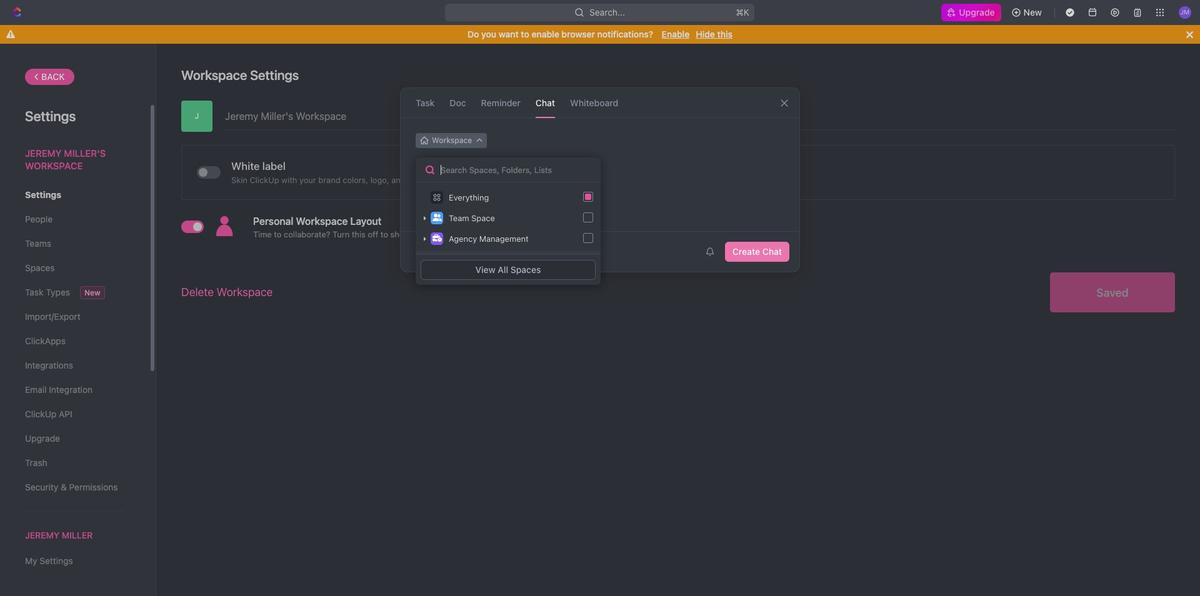 Task type: locate. For each thing, give the bounding box(es) containing it.
settings
[[250, 68, 299, 83], [25, 108, 76, 124], [25, 189, 61, 200], [40, 556, 73, 566]]

1 vertical spatial this
[[352, 229, 366, 239]]

1 vertical spatial upgrade link
[[25, 428, 124, 449]]

1 vertical spatial task
[[25, 287, 43, 298]]

search...
[[590, 7, 625, 18]]

0 vertical spatial chat
[[536, 97, 555, 108]]

1 horizontal spatial to
[[381, 229, 388, 239]]

0 horizontal spatial spaces
[[25, 263, 55, 273]]

custom
[[414, 175, 442, 185]]

this
[[717, 29, 733, 39], [352, 229, 366, 239]]

clickapps
[[25, 336, 66, 346]]

0 vertical spatial upgrade link
[[942, 4, 1001, 21]]

task types
[[25, 287, 70, 298]]

0 horizontal spatial this
[[352, 229, 366, 239]]

spaces link
[[25, 258, 124, 279]]

0 vertical spatial jeremy
[[25, 148, 62, 159]]

email
[[25, 384, 47, 395]]

upgrade inside settings element
[[25, 433, 60, 444]]

upgrade link left new 'button' at the top right
[[942, 4, 1001, 21]]

0 horizontal spatial clickup
[[25, 409, 56, 419]]

workspace right delete
[[217, 286, 273, 299]]

team
[[449, 213, 469, 223]]

0 horizontal spatial task
[[25, 287, 43, 298]]

integrations link
[[25, 355, 124, 376]]

1 horizontal spatial clickup
[[250, 175, 279, 185]]

jeremy
[[25, 148, 62, 159], [25, 530, 59, 541]]

clickup api
[[25, 409, 72, 419]]

spaces inside button
[[511, 264, 541, 275]]

to right off
[[381, 229, 388, 239]]

task left types
[[25, 287, 43, 298]]

workspace
[[181, 68, 247, 83], [432, 136, 472, 145], [25, 160, 83, 171], [296, 216, 348, 227], [217, 286, 273, 299]]

dialog
[[400, 88, 800, 273]]

a
[[408, 175, 412, 185]]

this left off
[[352, 229, 366, 239]]

white label skin clickup with your brand colors, logo, and a custom url.
[[231, 160, 463, 185]]

0 horizontal spatial new
[[84, 288, 100, 298]]

jeremy miller's workspace
[[25, 148, 106, 171]]

task
[[416, 97, 435, 108], [25, 287, 43, 298]]

Search Spaces, Folders, Lists text field
[[416, 158, 601, 183]]

browser
[[562, 29, 595, 39]]

1 vertical spatial clickup
[[25, 409, 56, 419]]

1 horizontal spatial chat
[[762, 246, 782, 257]]

doc button
[[450, 88, 466, 118]]

for
[[493, 229, 504, 239]]

you
[[481, 29, 496, 39]]

security
[[25, 482, 58, 493]]

url.
[[445, 175, 463, 185]]

workspace button
[[416, 133, 487, 148]]

1 vertical spatial upgrade
[[25, 433, 60, 444]]

1 horizontal spatial new
[[1024, 7, 1042, 18]]

2 jeremy from the top
[[25, 530, 59, 541]]

spaces right all
[[511, 264, 541, 275]]

task button
[[416, 88, 435, 118]]

hide
[[696, 29, 715, 39]]

email integration
[[25, 384, 93, 395]]

0 vertical spatial new
[[1024, 7, 1042, 18]]

jeremy for jeremy miller
[[25, 530, 59, 541]]

this inside personal workspace layout time to collaborate? turn this off to show all features designed for team productivity.
[[352, 229, 366, 239]]

chat right reminder
[[536, 97, 555, 108]]

new button
[[1006, 3, 1049, 23]]

0 horizontal spatial upgrade link
[[25, 428, 124, 449]]

agency
[[449, 234, 477, 244]]

spaces down teams
[[25, 263, 55, 273]]

trash
[[25, 458, 47, 468]]

workspace down doc 'button'
[[432, 136, 472, 145]]

task left doc
[[416, 97, 435, 108]]

teams
[[25, 238, 51, 249]]

workspace inside dropdown button
[[432, 136, 472, 145]]

upgrade down clickup api
[[25, 433, 60, 444]]

0 vertical spatial upgrade
[[959, 7, 995, 18]]

upgrade
[[959, 7, 995, 18], [25, 433, 60, 444]]

upgrade link down clickup api link
[[25, 428, 124, 449]]

miller's
[[64, 148, 106, 159]]

1 horizontal spatial task
[[416, 97, 435, 108]]

delete workspace
[[181, 286, 273, 299]]

to right the want
[[521, 29, 529, 39]]

notifications?
[[597, 29, 653, 39]]

0 vertical spatial task
[[416, 97, 435, 108]]

task inside settings element
[[25, 287, 43, 298]]

view all spaces
[[475, 264, 541, 275]]

upgrade link
[[942, 4, 1001, 21], [25, 428, 124, 449]]

agency management
[[449, 234, 529, 244]]

0 horizontal spatial upgrade
[[25, 433, 60, 444]]

clickup down label in the top left of the page
[[250, 175, 279, 185]]

spaces
[[25, 263, 55, 273], [511, 264, 541, 275]]

new inside settings element
[[84, 288, 100, 298]]

jeremy left the miller's
[[25, 148, 62, 159]]

workspace inside personal workspace layout time to collaborate? turn this off to show all features designed for team productivity.
[[296, 216, 348, 227]]

turn
[[332, 229, 350, 239]]

1 vertical spatial new
[[84, 288, 100, 298]]

0 vertical spatial clickup
[[250, 175, 279, 185]]

with
[[281, 175, 297, 185]]

to down "personal"
[[274, 229, 282, 239]]

all
[[412, 229, 421, 239]]

1 horizontal spatial this
[[717, 29, 733, 39]]

integration
[[49, 384, 93, 395]]

workspace inside jeremy miller's workspace
[[25, 160, 83, 171]]

back
[[41, 71, 65, 82]]

0 horizontal spatial chat
[[536, 97, 555, 108]]

business time image
[[432, 235, 442, 242]]

team space
[[449, 213, 495, 223]]

all
[[498, 264, 508, 275]]

workspace down the miller's
[[25, 160, 83, 171]]

create chat
[[732, 246, 782, 257]]

1 horizontal spatial upgrade link
[[942, 4, 1001, 21]]

1 vertical spatial chat
[[762, 246, 782, 257]]

jeremy inside jeremy miller's workspace
[[25, 148, 62, 159]]

upgrade left new 'button' at the top right
[[959, 7, 995, 18]]

import/export link
[[25, 306, 124, 328]]

to
[[521, 29, 529, 39], [274, 229, 282, 239], [381, 229, 388, 239]]

reminder button
[[481, 88, 521, 118]]

spaces inside settings element
[[25, 263, 55, 273]]

jeremy up my settings
[[25, 530, 59, 541]]

1 vertical spatial jeremy
[[25, 530, 59, 541]]

2 horizontal spatial to
[[521, 29, 529, 39]]

chat right "create"
[[762, 246, 782, 257]]

whiteboard
[[570, 97, 618, 108]]

&
[[61, 482, 67, 493]]

jeremy miller
[[25, 530, 93, 541]]

collaborate?
[[284, 229, 330, 239]]

chat
[[536, 97, 555, 108], [762, 246, 782, 257]]

clickapps link
[[25, 331, 124, 352]]

view
[[475, 264, 495, 275]]

clickup inside the 'white label skin clickup with your brand colors, logo, and a custom url.'
[[250, 175, 279, 185]]

0 vertical spatial this
[[717, 29, 733, 39]]

private
[[438, 246, 466, 257]]

workspace up 'collaborate?'
[[296, 216, 348, 227]]

clickup left api
[[25, 409, 56, 419]]

clickup inside settings element
[[25, 409, 56, 419]]

and
[[391, 175, 405, 185]]

whiteboard button
[[570, 88, 618, 118]]

0 horizontal spatial to
[[274, 229, 282, 239]]

1 jeremy from the top
[[25, 148, 62, 159]]

import/export
[[25, 311, 80, 322]]

brand
[[318, 175, 340, 185]]

task for task
[[416, 97, 435, 108]]

this right hide
[[717, 29, 733, 39]]

skin
[[231, 175, 247, 185]]

1 horizontal spatial spaces
[[511, 264, 541, 275]]



Task type: describe. For each thing, give the bounding box(es) containing it.
1 horizontal spatial upgrade
[[959, 7, 995, 18]]

integrations
[[25, 360, 73, 371]]

colors,
[[343, 175, 368, 185]]

jeremy for jeremy miller's workspace
[[25, 148, 62, 159]]

permissions
[[69, 482, 118, 493]]

enable
[[662, 29, 690, 39]]

upgrade link inside settings element
[[25, 428, 124, 449]]

label
[[262, 160, 286, 172]]

people
[[25, 214, 53, 224]]

do you want to enable browser notifications? enable hide this
[[468, 29, 733, 39]]

workspace settings
[[181, 68, 299, 83]]

your
[[299, 175, 316, 185]]

email integration link
[[25, 379, 124, 401]]

create
[[732, 246, 760, 257]]

doc
[[450, 97, 466, 108]]

logo,
[[370, 175, 389, 185]]

personal workspace layout time to collaborate? turn this off to show all features designed for team productivity.
[[253, 216, 574, 239]]

types
[[46, 287, 70, 298]]

my
[[25, 556, 37, 566]]

management
[[479, 234, 529, 244]]

designed
[[456, 229, 491, 239]]

miller
[[62, 530, 93, 541]]

view all spaces button
[[421, 260, 596, 280]]

settings element
[[0, 44, 156, 596]]

security & permissions
[[25, 482, 118, 493]]

j
[[195, 111, 199, 121]]

new inside 'button'
[[1024, 7, 1042, 18]]

chat inside button
[[762, 246, 782, 257]]

everything
[[449, 193, 489, 203]]

show
[[390, 229, 410, 239]]

Team Na﻿me text field
[[225, 101, 1175, 129]]

team
[[506, 229, 525, 239]]

⌘k
[[736, 7, 750, 18]]

saved
[[1096, 286, 1129, 299]]

workspace button
[[416, 133, 487, 148]]

saved button
[[1050, 273, 1175, 313]]

back link
[[25, 69, 74, 85]]

settings link
[[25, 184, 124, 206]]

white
[[231, 160, 260, 172]]

features
[[423, 229, 454, 239]]

teams link
[[25, 233, 124, 254]]

trash link
[[25, 453, 124, 474]]

create chat button
[[725, 242, 789, 262]]

reminder
[[481, 97, 521, 108]]

personal
[[253, 216, 293, 227]]

delete workspace button
[[181, 279, 273, 306]]

layout
[[350, 216, 382, 227]]

task for task types
[[25, 287, 43, 298]]

off
[[368, 229, 378, 239]]

user group image
[[432, 214, 442, 222]]

clickup api link
[[25, 404, 124, 425]]

people link
[[25, 209, 124, 230]]

time
[[253, 229, 272, 239]]

security & permissions link
[[25, 477, 124, 498]]

api
[[59, 409, 72, 419]]

workspace up j
[[181, 68, 247, 83]]

enable
[[532, 29, 559, 39]]

productivity.
[[527, 229, 574, 239]]

my settings link
[[25, 551, 124, 572]]

Name this Chat... field
[[401, 156, 799, 171]]

dialog containing task
[[400, 88, 800, 273]]

my settings
[[25, 556, 73, 566]]

chat button
[[536, 88, 555, 118]]

do
[[468, 29, 479, 39]]

want
[[499, 29, 519, 39]]

space
[[471, 213, 495, 223]]



Task type: vqa. For each thing, say whether or not it's contained in the screenshot.
Import/Export LINK
yes



